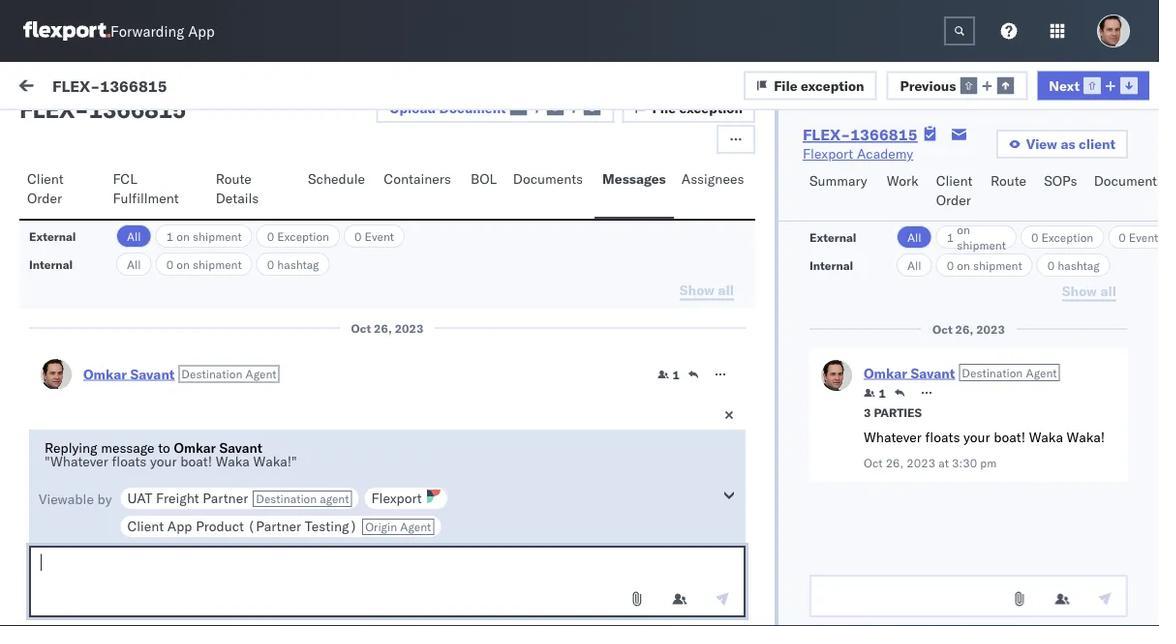 Task type: describe. For each thing, give the bounding box(es) containing it.
agent for omkar savant button associated with top 3 parties button
[[245, 367, 276, 381]]

exception: for exception: unknown customs hold type
[[61, 243, 130, 260]]

previous button
[[887, 71, 1028, 100]]

pdt for oct 26, 2023, 2:46 pm pdt
[[547, 235, 572, 252]]

(0) for message (0)
[[292, 79, 317, 96]]

1 flex- 458574 from the top
[[904, 351, 995, 368]]

pm for 2:46
[[523, 235, 544, 252]]

client for the left client order button
[[27, 170, 64, 187]]

0 vertical spatial work
[[188, 79, 220, 96]]

1 horizontal spatial 1 on shipment
[[947, 222, 1006, 252]]

2:45
[[491, 477, 520, 494]]

forwarding app link
[[23, 21, 215, 41]]

3 parties for top 3 parties button
[[83, 387, 141, 401]]

1 horizontal spatial event
[[1129, 230, 1159, 245]]

message for message
[[60, 168, 107, 183]]

origin
[[365, 520, 397, 535]]

been
[[124, 495, 154, 512]]

sops
[[1044, 172, 1078, 189]]

has
[[98, 495, 120, 512]]

- for exception: warehouse devan delay
[[651, 351, 660, 368]]

message (0)
[[235, 79, 317, 96]]

0 horizontal spatial oct 26, 2023
[[351, 321, 424, 336]]

as inside button
[[1061, 136, 1076, 153]]

pm for 2:45
[[523, 477, 544, 494]]

route details button
[[208, 162, 300, 219]]

shipment's
[[293, 534, 359, 551]]

we are notifying you that your shipment, k & k, devan has been delayed. this often occurs when unloading cargo takes longer than expected. please note that this may impact your shipment's final delivery date. we appreciate your
[[58, 476, 359, 570]]

whatever for top 3 parties button
[[83, 411, 141, 428]]

whatever floats your boat! waka waka! oct 26, 2023 at 3:30 pm for omkar savant button associated with top 3 parties button
[[83, 411, 325, 452]]

shipment,
[[245, 476, 307, 492]]

(partner
[[248, 518, 301, 535]]

schedule inside button
[[308, 170, 365, 187]]

route button
[[983, 164, 1036, 221]]

by
[[97, 491, 112, 508]]

flexport. image
[[23, 21, 110, 41]]

omkar savant destination agent for omkar savant button corresponding to the right 3 parties button
[[864, 364, 1057, 381]]

at for the right 3 parties button
[[939, 456, 949, 470]]

contract
[[260, 388, 311, 405]]

boat! for the right 3 parties button
[[994, 429, 1026, 446]]

date.
[[140, 553, 172, 570]]

client app product (partner testing) origin agent
[[127, 518, 431, 535]]

2271801
[[945, 235, 1003, 252]]

are
[[81, 476, 100, 492]]

exception: for exception: warehouse devan delay
[[61, 350, 130, 367]]

1 horizontal spatial as
[[216, 592, 230, 609]]

messages button
[[595, 162, 674, 219]]

omkar savant button for top 3 parties button
[[83, 366, 175, 383]]

time
[[400, 168, 426, 183]]

testing)
[[305, 518, 358, 535]]

import work button
[[136, 62, 227, 114]]

flex
[[19, 95, 75, 124]]

notifying
[[104, 476, 158, 492]]

partner
[[203, 490, 248, 507]]

document
[[439, 99, 506, 116]]

often
[[243, 495, 275, 512]]

flexport for flexport academy
[[803, 145, 854, 162]]

1 horizontal spatial exception
[[1042, 230, 1094, 245]]

&
[[323, 476, 332, 492]]

containers
[[384, 170, 451, 187]]

cargo
[[122, 514, 156, 531]]

longer
[[196, 514, 235, 531]]

uat
[[127, 490, 152, 507]]

internal inside internal (0) "button"
[[130, 123, 177, 140]]

1 horizontal spatial flex-1366815
[[803, 125, 918, 144]]

whatever floats your boat! waka waka! oct 26, 2023 at 3:30 pm for omkar savant button corresponding to the right 3 parties button
[[864, 429, 1105, 470]]

impact
[[217, 534, 259, 551]]

freight
[[156, 490, 199, 507]]

external (0) button
[[23, 114, 122, 152]]

0 horizontal spatial 0 on shipment
[[166, 257, 242, 272]]

0 vertical spatial -
[[75, 95, 89, 124]]

omkar savant for unknown
[[94, 210, 180, 227]]

category
[[652, 168, 700, 183]]

when
[[323, 495, 356, 512]]

1 vertical spatial that
[[133, 534, 158, 551]]

0 horizontal spatial this
[[58, 388, 84, 405]]

pdt for oct 26, 2023, 2:44 pm pdt
[[547, 603, 572, 620]]

upload document button
[[376, 94, 615, 123]]

1 horizontal spatial 0 hashtag
[[1048, 258, 1100, 273]]

deal
[[147, 388, 174, 405]]

flexport academy link
[[803, 144, 913, 164]]

work for related
[[948, 168, 974, 183]]

related
[[905, 168, 945, 183]]

0 horizontal spatial 0 event
[[355, 229, 394, 244]]

flex - 1366815
[[19, 95, 186, 124]]

0 horizontal spatial event
[[365, 229, 394, 244]]

2 horizontal spatial internal
[[810, 258, 853, 273]]

1 horizontal spatial 3 parties button
[[864, 403, 922, 420]]

1 horizontal spatial documents button
[[1086, 164, 1159, 221]]

1 horizontal spatial oct 26, 2023
[[933, 322, 1005, 337]]

1 horizontal spatial file exception
[[774, 77, 864, 94]]

client order for the right client order button
[[936, 172, 973, 209]]

0 horizontal spatial 0 hashtag
[[267, 257, 319, 272]]

recovery)
[[165, 601, 233, 618]]

waka! for omkar savant button corresponding to the right 3 parties button
[[1067, 429, 1105, 446]]

this inside we are notifying you that your shipment, k & k, devan has been delayed. this often occurs when unloading cargo takes longer than expected. please note that this may impact your shipment's final delivery date. we appreciate your
[[213, 495, 239, 512]]

final
[[58, 553, 85, 570]]

- for delay:
[[651, 603, 660, 620]]

0 horizontal spatial 1 on shipment
[[166, 229, 242, 244]]

schedule button
[[300, 162, 376, 219]]

(0) for external (0)
[[85, 123, 111, 140]]

resize handle column header for message
[[367, 162, 390, 627]]

import work
[[144, 79, 220, 96]]

destination for omkar savant button associated with top 3 parties button
[[181, 367, 242, 381]]

1 horizontal spatial 0 on shipment
[[947, 258, 1022, 273]]

assignees
[[682, 170, 744, 187]]

3 parties for the right 3 parties button
[[864, 405, 922, 420]]

waka!"
[[253, 453, 297, 470]]

resize handle column header for category
[[872, 162, 895, 627]]

k,
[[335, 476, 348, 492]]

resize handle column header for related work item/shipment
[[1124, 162, 1148, 627]]

occurs
[[279, 495, 320, 512]]

shipment left hold
[[193, 257, 242, 272]]

1 horizontal spatial that
[[187, 476, 211, 492]]

3 omkar savant from the top
[[94, 442, 180, 459]]

unknown
[[134, 243, 194, 260]]

exception: unknown customs hold type
[[61, 243, 323, 260]]

pm for the right 3 parties button
[[980, 456, 997, 470]]

expected.
[[270, 514, 330, 531]]

1 vertical spatial exception
[[679, 100, 743, 117]]

documents for the right documents button
[[1094, 172, 1159, 189]]

delivery
[[89, 553, 137, 570]]

route for route details
[[216, 170, 252, 187]]

bol button
[[463, 162, 505, 219]]

3:30 for top 3 parties button
[[172, 437, 197, 452]]

0 horizontal spatial hashtag
[[277, 257, 319, 272]]

destination for omkar savant button corresponding to the right 3 parties button
[[962, 366, 1023, 380]]

my work
[[19, 75, 105, 101]]

academy
[[857, 145, 913, 162]]

sops button
[[1036, 164, 1086, 221]]

1 vertical spatial file
[[652, 100, 676, 117]]

0 horizontal spatial as
[[165, 592, 179, 609]]

whatever for the right 3 parties button
[[864, 429, 922, 446]]

soon
[[183, 592, 212, 609]]

1 458574 from the top
[[945, 351, 995, 368]]

client order for the left client order button
[[27, 170, 64, 207]]

flex- 2271801
[[904, 235, 1003, 252]]

devan
[[58, 495, 95, 512]]

pm for 2:44
[[523, 603, 544, 620]]

upload
[[390, 99, 436, 116]]

agent for omkar savant button corresponding to the right 3 parties button
[[1026, 366, 1057, 380]]

deal and
[[147, 388, 200, 405]]

1 horizontal spatial 0 event
[[1119, 230, 1159, 245]]

app for client
[[167, 518, 192, 535]]

customs
[[198, 243, 255, 260]]

0 horizontal spatial internal
[[29, 257, 73, 272]]

fcl fulfillment
[[113, 170, 179, 207]]

takes
[[160, 514, 193, 531]]

exception: for exception: (air recovery) schedule delay:
[[61, 601, 130, 618]]

upload document
[[390, 99, 506, 116]]

1 vertical spatial schedule
[[236, 601, 297, 618]]

your inside the replying message to omkar savant "whatever floats your boat! waka waka!"
[[150, 453, 177, 470]]

assignees button
[[674, 162, 755, 219]]

view as client
[[1026, 136, 1116, 153]]

forwarding app
[[110, 22, 215, 40]]

2:44
[[491, 603, 520, 620]]

savant inside the replying message to omkar savant "whatever floats your boat! waka waka!"
[[219, 440, 262, 457]]

of your shipment as soon as possible.
[[58, 592, 289, 609]]

1 horizontal spatial we
[[175, 553, 195, 570]]

message for message (0)
[[235, 79, 292, 96]]

internal (0) button
[[122, 114, 217, 152]]

summary button
[[802, 164, 879, 221]]

2023, for 2:46
[[449, 235, 487, 252]]

appreciate
[[198, 553, 263, 570]]

0 horizontal spatial client order button
[[19, 162, 105, 219]]

route for route
[[991, 172, 1027, 189]]

parties for the right 3 parties button
[[874, 405, 922, 420]]

uat freight partner destination agent
[[127, 490, 349, 507]]

1 horizontal spatial exception
[[801, 77, 864, 94]]

3 for the right 3 parties button
[[864, 405, 871, 420]]

order for the right client order button
[[936, 192, 971, 209]]

note
[[102, 534, 130, 551]]

applied
[[382, 79, 427, 96]]

0 vertical spatial file
[[774, 77, 798, 94]]

client
[[1079, 136, 1116, 153]]

at for top 3 parties button
[[158, 437, 168, 452]]

3:30 for the right 3 parties button
[[952, 456, 977, 470]]

flex-1366815 link
[[803, 125, 918, 144]]



Task type: vqa. For each thing, say whether or not it's contained in the screenshot.
I
no



Task type: locate. For each thing, give the bounding box(es) containing it.
1 horizontal spatial (0)
[[181, 123, 206, 140]]

0 vertical spatial floats
[[145, 411, 180, 428]]

omkar inside the replying message to omkar savant "whatever floats your boat! waka waka!"
[[174, 440, 216, 457]]

agent
[[1026, 366, 1057, 380], [245, 367, 276, 381], [400, 520, 431, 535]]

order for the left client order button
[[27, 190, 62, 207]]

shipment down details
[[193, 229, 242, 244]]

0 horizontal spatial file
[[652, 100, 676, 117]]

this up "longer"
[[213, 495, 239, 512]]

unloading
[[58, 514, 119, 531]]

3 458574 from the top
[[945, 603, 995, 620]]

all button
[[116, 225, 152, 248], [897, 226, 932, 249], [116, 253, 152, 276], [897, 254, 932, 277]]

waka
[[249, 411, 283, 428], [1029, 429, 1063, 446], [216, 453, 250, 470]]

client down been
[[127, 518, 164, 535]]

work right related
[[948, 168, 974, 183]]

we up devan
[[58, 476, 77, 492]]

0 horizontal spatial route
[[216, 170, 252, 187]]

route down view
[[991, 172, 1027, 189]]

1 horizontal spatial file
[[774, 77, 798, 94]]

3 flex- 458574 from the top
[[904, 603, 995, 620]]

omkar savant for warehouse
[[94, 316, 180, 333]]

2023
[[395, 321, 424, 336], [976, 322, 1005, 337], [126, 437, 155, 452], [907, 456, 936, 470]]

flexport
[[803, 145, 854, 162], [371, 490, 422, 507]]

(0) for internal (0)
[[181, 123, 206, 140]]

| 1 filter applied
[[330, 79, 427, 96]]

omkar savant up warehouse
[[94, 316, 180, 333]]

(0) down import work button
[[181, 123, 206, 140]]

1 horizontal spatial route
[[991, 172, 1027, 189]]

that down cargo
[[133, 534, 158, 551]]

you
[[161, 476, 183, 492]]

1 vertical spatial floats
[[925, 429, 960, 446]]

pm right 2:46
[[523, 235, 544, 252]]

0 vertical spatial pdt
[[547, 235, 572, 252]]

1 on shipment down route button
[[947, 222, 1006, 252]]

order down 'related work item/shipment'
[[936, 192, 971, 209]]

0 exception down sops button
[[1031, 230, 1094, 245]]

2 vertical spatial waka
[[216, 453, 250, 470]]

2023, left 2:45
[[449, 477, 487, 494]]

0 hashtag right customs
[[267, 257, 319, 272]]

documents button down client
[[1086, 164, 1159, 221]]

client order down external (0) button
[[27, 170, 64, 207]]

0 vertical spatial flexport
[[803, 145, 854, 162]]

458574 for oct 26, 2023, 2:44 pm pdt
[[945, 603, 995, 620]]

app down delayed.
[[167, 518, 192, 535]]

0 horizontal spatial whatever floats your boat! waka waka! oct 26, 2023 at 3:30 pm
[[83, 411, 325, 452]]

1 on shipment down details
[[166, 229, 242, 244]]

1 resize handle column header from the left
[[367, 162, 390, 627]]

please
[[58, 534, 99, 551]]

1 omkar savant from the top
[[94, 210, 180, 227]]

1 button
[[658, 367, 680, 383], [864, 385, 886, 401]]

0 horizontal spatial at
[[158, 437, 168, 452]]

view as client button
[[996, 130, 1128, 159]]

exception: left warehouse
[[61, 350, 130, 367]]

0 vertical spatial that
[[187, 476, 211, 492]]

2023, for 2:44
[[449, 603, 487, 620]]

event
[[365, 229, 394, 244], [1129, 230, 1159, 245]]

2 vertical spatial boat!
[[180, 453, 212, 470]]

file exception up the category
[[652, 100, 743, 117]]

0 vertical spatial exception:
[[61, 243, 130, 260]]

0 horizontal spatial that
[[133, 534, 158, 551]]

3 pm from the top
[[523, 603, 544, 620]]

flex-1366815 down forwarding app link
[[52, 76, 167, 95]]

0 vertical spatial at
[[158, 437, 168, 452]]

exception
[[277, 229, 329, 244], [1042, 230, 1094, 245]]

1 vertical spatial flex- 458574
[[904, 477, 995, 494]]

1 vertical spatial pdt
[[547, 477, 572, 494]]

delayed.
[[158, 495, 210, 512]]

schedule
[[308, 170, 365, 187], [236, 601, 297, 618]]

exception down sops button
[[1042, 230, 1094, 245]]

exception:
[[61, 243, 130, 260], [61, 350, 130, 367], [61, 601, 130, 618]]

0 vertical spatial this
[[58, 388, 84, 405]]

of
[[58, 592, 70, 609]]

1 vertical spatial whatever
[[864, 429, 922, 446]]

0 horizontal spatial boat!
[[180, 453, 212, 470]]

forwarding
[[110, 22, 184, 40]]

fcl fulfillment button
[[105, 162, 208, 219]]

resize handle column header for time
[[620, 162, 643, 627]]

floats
[[145, 411, 180, 428], [925, 429, 960, 446], [112, 453, 147, 470]]

2 horizontal spatial client
[[936, 172, 973, 189]]

app right forwarding
[[188, 22, 215, 40]]

None text field
[[944, 16, 975, 46], [29, 546, 746, 618], [810, 575, 1128, 618], [944, 16, 975, 46], [29, 546, 746, 618], [810, 575, 1128, 618]]

1 horizontal spatial schedule
[[308, 170, 365, 187]]

0 vertical spatial we
[[58, 476, 77, 492]]

3 for top 3 parties button
[[83, 387, 91, 401]]

boat!
[[213, 411, 245, 428], [994, 429, 1026, 446], [180, 453, 212, 470]]

1 pdt from the top
[[547, 235, 572, 252]]

omkar savant
[[94, 210, 180, 227], [94, 316, 180, 333], [94, 442, 180, 459]]

delay:
[[300, 601, 339, 618]]

documents down client
[[1094, 172, 1159, 189]]

2 resize handle column header from the left
[[620, 162, 643, 627]]

we down this
[[175, 553, 195, 570]]

pdt
[[547, 235, 572, 252], [547, 477, 572, 494], [547, 603, 572, 620]]

shipment down delivery at left bottom
[[104, 592, 161, 609]]

oct 26, 2023, 2:45 pm pdt
[[399, 477, 572, 494]]

0 vertical spatial waka
[[249, 411, 283, 428]]

1 horizontal spatial order
[[936, 192, 971, 209]]

0 horizontal spatial exception
[[277, 229, 329, 244]]

work
[[188, 79, 220, 96], [887, 172, 919, 189]]

1 horizontal spatial client order button
[[928, 164, 983, 221]]

1 vertical spatial pm
[[523, 477, 544, 494]]

exception: down delivery at left bottom
[[61, 601, 130, 618]]

client order button up flex- 2271801
[[928, 164, 983, 221]]

2:46
[[491, 235, 520, 252]]

flexport up summary
[[803, 145, 854, 162]]

waka for omkar savant button associated with top 3 parties button
[[249, 411, 283, 428]]

parties for top 3 parties button
[[93, 387, 141, 401]]

pdt for oct 26, 2023, 2:45 pm pdt
[[547, 477, 572, 494]]

0 vertical spatial omkar savant
[[94, 210, 180, 227]]

viewable
[[39, 491, 94, 508]]

message
[[235, 79, 292, 96], [60, 168, 107, 183]]

2 horizontal spatial boat!
[[994, 429, 1026, 446]]

0 vertical spatial 3:30
[[172, 437, 197, 452]]

work button
[[879, 164, 928, 221]]

0 horizontal spatial file exception
[[652, 100, 743, 117]]

1 horizontal spatial 3:30
[[952, 456, 977, 470]]

oct 26, 2023, 2:46 pm pdt
[[399, 235, 572, 252]]

your
[[183, 411, 210, 428], [964, 429, 990, 446], [150, 453, 177, 470], [215, 476, 242, 492], [262, 534, 289, 551], [267, 553, 293, 570], [74, 592, 101, 609]]

documents for documents button to the left
[[513, 170, 583, 187]]

(0) inside button
[[85, 123, 111, 140]]

-
[[75, 95, 89, 124], [651, 351, 660, 368], [651, 603, 660, 620]]

message left fcl
[[60, 168, 107, 183]]

schedule left the time
[[308, 170, 365, 187]]

0 horizontal spatial waka!
[[286, 411, 325, 428]]

1 vertical spatial parties
[[874, 405, 922, 420]]

2 vertical spatial floats
[[112, 453, 147, 470]]

0 horizontal spatial client
[[27, 170, 64, 187]]

as right the soon
[[216, 592, 230, 609]]

file exception button
[[744, 71, 877, 100], [744, 71, 877, 100], [622, 94, 755, 123], [622, 94, 755, 123]]

1 horizontal spatial waka!
[[1067, 429, 1105, 446]]

2 horizontal spatial destination
[[962, 366, 1023, 380]]

2 458574 from the top
[[945, 477, 995, 494]]

boat! inside the replying message to omkar savant "whatever floats your boat! waka waka!"
[[180, 453, 212, 470]]

"whatever
[[45, 453, 108, 470]]

omkar savant destination agent
[[864, 364, 1057, 381], [83, 366, 276, 383]]

1 vertical spatial message
[[60, 168, 107, 183]]

external inside button
[[31, 123, 82, 140]]

1 horizontal spatial 0 exception
[[1031, 230, 1094, 245]]

2 vertical spatial 2023,
[[449, 603, 487, 620]]

(0) inside "button"
[[181, 123, 206, 140]]

exception up assignees
[[679, 100, 743, 117]]

0 event
[[355, 229, 394, 244], [1119, 230, 1159, 245]]

destination
[[962, 366, 1023, 380], [181, 367, 242, 381], [256, 492, 317, 507]]

1 vertical spatial at
[[939, 456, 949, 470]]

2 horizontal spatial agent
[[1026, 366, 1057, 380]]

0 vertical spatial message
[[235, 79, 292, 96]]

exception down schedule button
[[277, 229, 329, 244]]

1 horizontal spatial omkar savant destination agent
[[864, 364, 1057, 381]]

pdt right 2:44
[[547, 603, 572, 620]]

oct 26, 2023, 2:44 pm pdt
[[399, 603, 572, 620]]

0 on shipment left hold
[[166, 257, 242, 272]]

1 2023, from the top
[[449, 235, 487, 252]]

flex-1366815 up "flexport academy"
[[803, 125, 918, 144]]

shipment down route button
[[957, 238, 1006, 252]]

omkar savant down fulfillment at the top left
[[94, 210, 180, 227]]

work right the import
[[188, 79, 220, 96]]

pdt right 2:46
[[547, 235, 572, 252]]

app
[[188, 22, 215, 40], [167, 518, 192, 535]]

this up replying
[[58, 388, 84, 405]]

(0)
[[292, 79, 317, 96], [85, 123, 111, 140], [181, 123, 206, 140]]

(0) left |
[[292, 79, 317, 96]]

waka! for omkar savant button associated with top 3 parties button
[[286, 411, 325, 428]]

schedule left delay:
[[236, 601, 297, 618]]

bol
[[471, 170, 497, 187]]

1 vertical spatial flex-1366815
[[803, 125, 918, 144]]

client for the right client order button
[[936, 172, 973, 189]]

hashtag down sops button
[[1058, 258, 1100, 273]]

0 horizontal spatial pm
[[200, 437, 216, 452]]

boat! for top 3 parties button
[[213, 411, 245, 428]]

1 vertical spatial 2023,
[[449, 477, 487, 494]]

1 horizontal spatial work
[[948, 168, 974, 183]]

flex- 458574
[[904, 351, 995, 368], [904, 477, 995, 494], [904, 603, 995, 620]]

0 horizontal spatial order
[[27, 190, 62, 207]]

0 horizontal spatial whatever
[[83, 411, 141, 428]]

3 parties button
[[83, 385, 141, 402], [864, 403, 922, 420]]

pm right 2:45
[[523, 477, 544, 494]]

whatever floats your boat! waka waka! oct 26, 2023 at 3:30 pm
[[83, 411, 325, 452], [864, 429, 1105, 470]]

waka for omkar savant button corresponding to the right 3 parties button
[[1029, 429, 1063, 446]]

2 2023, from the top
[[449, 477, 487, 494]]

flex- 458574 for oct 26, 2023, 2:45 pm pdt
[[904, 477, 995, 494]]

pm for top 3 parties button
[[200, 437, 216, 452]]

0 vertical spatial waka!
[[286, 411, 325, 428]]

1 pm from the top
[[523, 235, 544, 252]]

2023, left 2:44
[[449, 603, 487, 620]]

omkar savant up notifying
[[94, 442, 180, 459]]

0 horizontal spatial omkar savant button
[[83, 366, 175, 383]]

client order button
[[19, 162, 105, 219], [928, 164, 983, 221]]

k
[[310, 476, 319, 492]]

1 vertical spatial file exception
[[652, 100, 743, 117]]

458574
[[945, 351, 995, 368], [945, 477, 995, 494], [945, 603, 995, 620]]

0 horizontal spatial documents button
[[505, 162, 595, 219]]

1 vertical spatial work
[[887, 172, 919, 189]]

flex- 458574 for oct 26, 2023, 2:44 pm pdt
[[904, 603, 995, 620]]

0 horizontal spatial omkar savant destination agent
[[83, 366, 276, 383]]

3 2023, from the top
[[449, 603, 487, 620]]

app for forwarding
[[188, 22, 215, 40]]

exception: (air recovery) schedule delay:
[[61, 601, 339, 618]]

message left |
[[235, 79, 292, 96]]

0 vertical spatial 3 parties button
[[83, 385, 141, 402]]

may
[[188, 534, 213, 551]]

work
[[55, 75, 105, 101], [948, 168, 974, 183]]

0 horizontal spatial client order
[[27, 170, 64, 207]]

0 horizontal spatial work
[[55, 75, 105, 101]]

1 horizontal spatial flexport
[[803, 145, 854, 162]]

as right view
[[1061, 136, 1076, 153]]

1 horizontal spatial boat!
[[213, 411, 245, 428]]

we
[[58, 476, 77, 492], [175, 553, 195, 570]]

flexport for flexport
[[371, 490, 422, 507]]

0 horizontal spatial work
[[188, 79, 220, 96]]

1 horizontal spatial hashtag
[[1058, 258, 1100, 273]]

(0) right flex
[[85, 123, 111, 140]]

exception: left unknown
[[61, 243, 130, 260]]

1 horizontal spatial at
[[939, 456, 949, 470]]

client right the 'work' button
[[936, 172, 973, 189]]

1 horizontal spatial client
[[127, 518, 164, 535]]

hashtag right customs
[[277, 257, 319, 272]]

pm
[[523, 235, 544, 252], [523, 477, 544, 494], [523, 603, 544, 620]]

that
[[187, 476, 211, 492], [133, 534, 158, 551]]

3 resize handle column header from the left
[[872, 162, 895, 627]]

documents right bol
[[513, 170, 583, 187]]

waka inside the replying message to omkar savant "whatever floats your boat! waka waka!"
[[216, 453, 250, 470]]

2 exception: from the top
[[61, 350, 130, 367]]

flex-
[[52, 76, 100, 95], [803, 125, 851, 144], [904, 235, 945, 252], [904, 351, 945, 368], [904, 477, 945, 494], [904, 603, 945, 620]]

flexport up origin at left bottom
[[371, 490, 422, 507]]

at
[[158, 437, 168, 452], [939, 456, 949, 470]]

0 hashtag down sops button
[[1048, 258, 1100, 273]]

3 pdt from the top
[[547, 603, 572, 620]]

work up external (0)
[[55, 75, 105, 101]]

1 horizontal spatial pm
[[980, 456, 997, 470]]

0 horizontal spatial message
[[60, 168, 107, 183]]

internal (0)
[[130, 123, 206, 140]]

2 flex- 458574 from the top
[[904, 477, 995, 494]]

1 horizontal spatial internal
[[130, 123, 177, 140]]

this
[[162, 534, 185, 551]]

client down external (0) button
[[27, 170, 64, 187]]

1 vertical spatial waka!
[[1067, 429, 1105, 446]]

2 omkar savant from the top
[[94, 316, 180, 333]]

internal
[[130, 123, 177, 140], [29, 257, 73, 272], [810, 258, 853, 273]]

documents button right bol
[[505, 162, 595, 219]]

pm right 2:44
[[523, 603, 544, 620]]

2 pdt from the top
[[547, 477, 572, 494]]

0 vertical spatial 3 parties
[[83, 387, 141, 401]]

route up details
[[216, 170, 252, 187]]

destination inside uat freight partner destination agent
[[256, 492, 317, 507]]

shipment down '2271801' on the right top
[[973, 258, 1022, 273]]

458574 for oct 26, 2023, 2:45 pm pdt
[[945, 477, 995, 494]]

that up delayed.
[[187, 476, 211, 492]]

resize handle column header
[[367, 162, 390, 627], [620, 162, 643, 627], [872, 162, 895, 627], [1124, 162, 1148, 627]]

floats inside the replying message to omkar savant "whatever floats your boat! waka waka!"
[[112, 453, 147, 470]]

1 button for omkar savant button associated with top 3 parties button
[[658, 367, 680, 383]]

1 horizontal spatial omkar savant button
[[864, 364, 955, 381]]

file exception up flex-1366815 link
[[774, 77, 864, 94]]

pdt right 2:45
[[547, 477, 572, 494]]

1 vertical spatial 458574
[[945, 477, 995, 494]]

0 vertical spatial whatever
[[83, 411, 141, 428]]

route inside route button
[[991, 172, 1027, 189]]

client order button down external (0) button
[[19, 162, 105, 219]]

4 resize handle column header from the left
[[1124, 162, 1148, 627]]

1 horizontal spatial this
[[213, 495, 239, 512]]

work down academy
[[887, 172, 919, 189]]

0 horizontal spatial flex-1366815
[[52, 76, 167, 95]]

agent inside the client app product (partner testing) origin agent
[[400, 520, 431, 535]]

0 on shipment down '2271801' on the right top
[[947, 258, 1022, 273]]

2 vertical spatial omkar savant
[[94, 442, 180, 459]]

2023, for 2:45
[[449, 477, 487, 494]]

2 vertical spatial 458574
[[945, 603, 995, 620]]

0 horizontal spatial 1 button
[[658, 367, 680, 383]]

0 horizontal spatial 0 exception
[[267, 229, 329, 244]]

1 button for omkar savant button corresponding to the right 3 parties button
[[864, 385, 886, 401]]

parties
[[93, 387, 141, 401], [874, 405, 922, 420]]

3 parties
[[83, 387, 141, 401], [864, 405, 922, 420]]

2023,
[[449, 235, 487, 252], [449, 477, 487, 494], [449, 603, 487, 620]]

flex-1366815
[[52, 76, 167, 95], [803, 125, 918, 144]]

work for my
[[55, 75, 105, 101]]

1 horizontal spatial whatever
[[864, 429, 922, 446]]

warehouse
[[134, 350, 206, 367]]

2023, left 2:46
[[449, 235, 487, 252]]

1 exception: from the top
[[61, 243, 130, 260]]

route inside route details
[[216, 170, 252, 187]]

1 horizontal spatial agent
[[400, 520, 431, 535]]

3 exception: from the top
[[61, 601, 130, 618]]

1 vertical spatial -
[[651, 351, 660, 368]]

flexport inside button
[[371, 490, 422, 507]]

order down external (0) button
[[27, 190, 62, 207]]

|
[[330, 79, 334, 96]]

0 vertical spatial 458574
[[945, 351, 995, 368]]

fcl
[[113, 170, 137, 187]]

0 vertical spatial 2023,
[[449, 235, 487, 252]]

exception up flex-1366815 link
[[801, 77, 864, 94]]

than
[[238, 514, 266, 531]]

fulfillment
[[113, 190, 179, 207]]

type
[[292, 243, 323, 260]]

details
[[216, 190, 259, 207]]

as left the soon
[[165, 592, 179, 609]]

client order right the 'work' button
[[936, 172, 973, 209]]

omkar savant button for the right 3 parties button
[[864, 364, 955, 381]]

0 exception down schedule button
[[267, 229, 329, 244]]

0 horizontal spatial exception
[[679, 100, 743, 117]]

1 vertical spatial omkar savant
[[94, 316, 180, 333]]

hashtag
[[277, 257, 319, 272], [1058, 258, 1100, 273]]

devan
[[209, 350, 250, 367]]

2 pm from the top
[[523, 477, 544, 494]]

next button
[[1038, 71, 1150, 100]]

omkar savant destination agent for omkar savant button associated with top 3 parties button
[[83, 366, 276, 383]]



